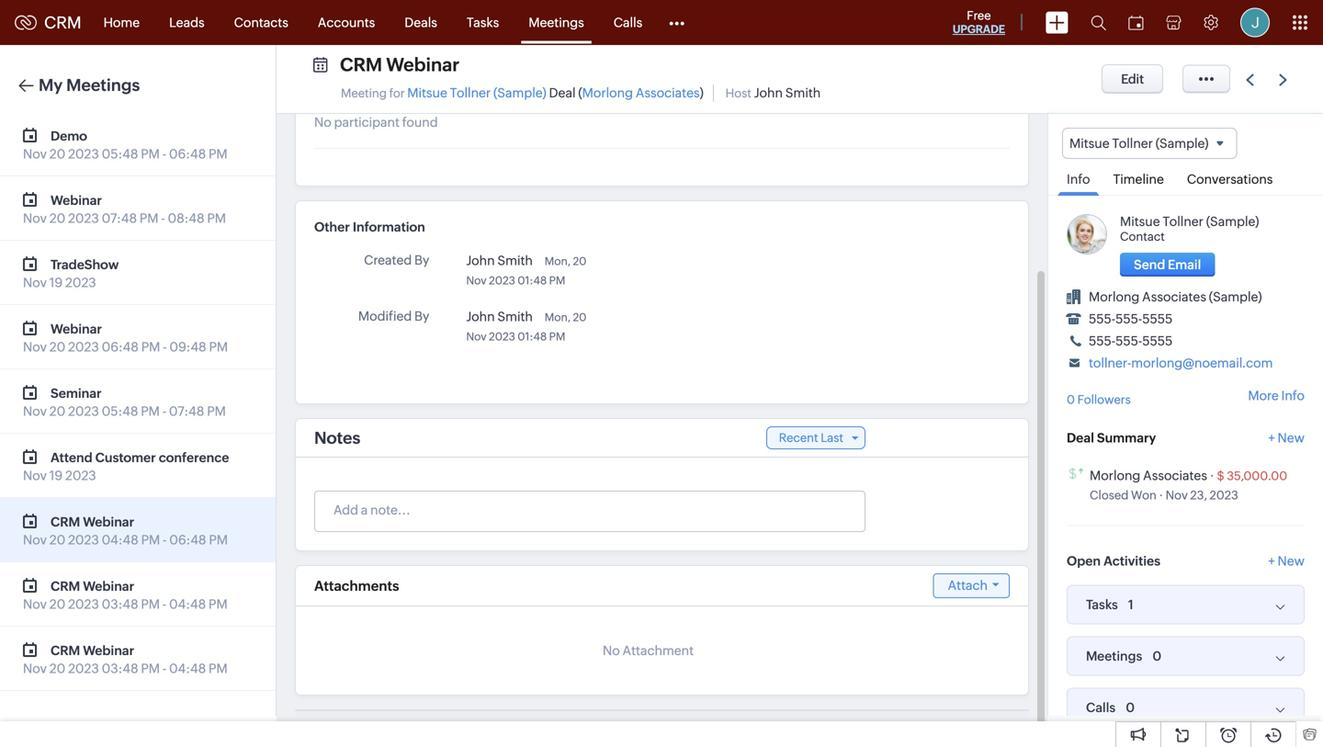 Task type: locate. For each thing, give the bounding box(es) containing it.
crm webinar nov 20 2023 04:48 pm - 06:48 pm
[[23, 515, 228, 547]]

home link
[[89, 0, 155, 45]]

morlong for morlong associates (sample)
[[1089, 290, 1140, 304]]

associates left host
[[636, 85, 700, 100]]

0 for meetings
[[1153, 649, 1162, 664]]

deal
[[549, 85, 576, 100], [1067, 431, 1095, 446]]

+ down 35,000.00
[[1269, 554, 1276, 569]]

1 new from the top
[[1278, 431, 1305, 446]]

1 horizontal spatial mitsue tollner (sample) link
[[1120, 214, 1260, 229]]

2 mon, 20 nov 2023 01:48 pm from the top
[[466, 311, 587, 343]]

- inside the demo nov 20 2023 05:48 pm - 06:48 pm
[[162, 147, 166, 161]]

nov inside the demo nov 20 2023 05:48 pm - 06:48 pm
[[23, 147, 47, 161]]

0 vertical spatial +
[[1269, 431, 1276, 446]]

0 vertical spatial new
[[1278, 431, 1305, 446]]

2 01:48 from the top
[[518, 330, 547, 343]]

new down 35,000.00
[[1278, 554, 1305, 569]]

morlong down calls link on the top of page
[[582, 85, 633, 100]]

mon, for modified by
[[545, 311, 571, 324]]

07:48 up tradeshow
[[102, 211, 137, 226]]

1 mon, 20 nov 2023 01:48 pm from the top
[[466, 255, 587, 287]]

other
[[314, 220, 350, 234]]

recent last
[[779, 431, 844, 445]]

1 vertical spatial 05:48
[[102, 404, 138, 419]]

by right modified
[[415, 309, 430, 324]]

2 vertical spatial 06:48
[[169, 533, 206, 547]]

no left attachment
[[603, 643, 620, 658]]

tasks left "1"
[[1086, 598, 1119, 612]]

2 horizontal spatial meetings
[[1086, 649, 1143, 664]]

2 555-555-5555 from the top
[[1089, 334, 1173, 349]]

tollner inside field
[[1113, 136, 1153, 151]]

1 vertical spatial john smith
[[466, 309, 533, 324]]

no for no participant found
[[314, 115, 332, 130]]

2023 inside the morlong associates · $ 35,000.00 closed won · nov 23, 2023
[[1210, 489, 1239, 503]]

1 horizontal spatial info
[[1282, 388, 1305, 403]]

0 horizontal spatial mitsue
[[407, 85, 448, 100]]

meeting
[[341, 86, 387, 100]]

2 vertical spatial morlong
[[1090, 469, 1141, 483]]

1 vertical spatial morlong associates link
[[1090, 469, 1208, 483]]

0 vertical spatial 05:48
[[102, 147, 138, 161]]

morlong up tollner-
[[1089, 290, 1140, 304]]

5555 up tollner-morlong@noemail.com
[[1143, 334, 1173, 349]]

webinar inside webinar nov 20 2023 06:48 pm - 09:48 pm
[[51, 322, 102, 336]]

1 mon, from the top
[[545, 255, 571, 267]]

mitsue tollner (sample) contact
[[1120, 214, 1260, 244]]

more
[[1249, 388, 1279, 403]]

(sample) for mitsue tollner (sample)
[[1156, 136, 1209, 151]]

1 horizontal spatial ·
[[1210, 469, 1215, 483]]

1 vertical spatial mitsue tollner (sample) link
[[1120, 214, 1260, 229]]

pm
[[141, 147, 160, 161], [209, 147, 228, 161], [140, 211, 159, 226], [207, 211, 226, 226], [549, 274, 566, 287], [549, 330, 566, 343], [141, 340, 160, 354], [209, 340, 228, 354], [141, 404, 160, 419], [207, 404, 226, 419], [141, 533, 160, 547], [209, 533, 228, 547], [141, 597, 160, 612], [209, 597, 228, 612], [141, 661, 160, 676], [209, 661, 228, 676]]

deals
[[405, 15, 437, 30]]

2 + new from the top
[[1269, 554, 1305, 569]]

1 vertical spatial crm webinar nov 20 2023 03:48 pm - 04:48 pm
[[23, 643, 228, 676]]

morlong
[[582, 85, 633, 100], [1089, 290, 1140, 304], [1090, 469, 1141, 483]]

no left participant
[[314, 115, 332, 130]]

tollner down tasks link
[[450, 85, 491, 100]]

open
[[1067, 554, 1101, 569]]

nov inside webinar nov 20 2023 07:48 pm - 08:48 pm
[[23, 211, 47, 226]]

0 horizontal spatial mitsue tollner (sample) link
[[407, 85, 547, 100]]

0 vertical spatial 04:48
[[102, 533, 139, 547]]

0 vertical spatial 06:48
[[169, 147, 206, 161]]

1 vertical spatial smith
[[498, 253, 533, 268]]

crm webinar nov 20 2023 03:48 pm - 04:48 pm
[[23, 579, 228, 612], [23, 643, 228, 676]]

1 + from the top
[[1269, 431, 1276, 446]]

mitsue inside field
[[1070, 136, 1110, 151]]

calls
[[614, 15, 643, 30], [1086, 701, 1116, 715]]

create menu image
[[1046, 11, 1069, 34]]

tradeshow
[[51, 257, 119, 272]]

+ new
[[1269, 431, 1305, 446], [1269, 554, 1305, 569]]

conference
[[159, 450, 229, 465]]

associates up 23,
[[1144, 469, 1208, 483]]

(sample) inside mitsue tollner (sample) contact
[[1207, 214, 1260, 229]]

1 vertical spatial 06:48
[[102, 340, 139, 354]]

19 down attend
[[49, 468, 63, 483]]

mitsue tollner (sample) link up contact
[[1120, 214, 1260, 229]]

555-555-5555
[[1089, 312, 1173, 326], [1089, 334, 1173, 349]]

1 vertical spatial meetings
[[66, 76, 140, 95]]

0 vertical spatial 03:48
[[102, 597, 138, 612]]

0 vertical spatial ·
[[1210, 469, 1215, 483]]

(sample) down conversations
[[1207, 214, 1260, 229]]

2023 inside seminar nov 20 2023 05:48 pm - 07:48 pm
[[68, 404, 99, 419]]

new down more info
[[1278, 431, 1305, 446]]

2023 inside crm webinar nov 20 2023 04:48 pm - 06:48 pm
[[68, 533, 99, 547]]

1 horizontal spatial mitsue
[[1070, 136, 1110, 151]]

0 horizontal spatial info
[[1067, 172, 1091, 187]]

customer
[[95, 450, 156, 465]]

04:48
[[102, 533, 139, 547], [169, 597, 206, 612], [169, 661, 206, 676]]

2 19 from the top
[[49, 468, 63, 483]]

morlong inside the morlong associates · $ 35,000.00 closed won · nov 23, 2023
[[1090, 469, 1141, 483]]

1 horizontal spatial 0
[[1126, 701, 1135, 715]]

20
[[49, 147, 65, 161], [49, 211, 65, 226], [573, 255, 587, 267], [573, 311, 587, 324], [49, 340, 65, 354], [49, 404, 65, 419], [49, 533, 65, 547], [49, 597, 65, 612], [49, 661, 65, 676]]

· right the won
[[1160, 489, 1164, 503]]

morlong associates link up the won
[[1090, 469, 1208, 483]]

19 down tradeshow
[[49, 275, 63, 290]]

search element
[[1080, 0, 1118, 45]]

previous record image
[[1247, 74, 1255, 86]]

more info
[[1249, 388, 1305, 403]]

0 vertical spatial mitsue
[[407, 85, 448, 100]]

+ new down 35,000.00
[[1269, 554, 1305, 569]]

06:48 inside webinar nov 20 2023 06:48 pm - 09:48 pm
[[102, 340, 139, 354]]

2023 inside the demo nov 20 2023 05:48 pm - 06:48 pm
[[68, 147, 99, 161]]

1 vertical spatial 03:48
[[102, 661, 138, 676]]

07:48 inside seminar nov 20 2023 05:48 pm - 07:48 pm
[[169, 404, 204, 419]]

0 horizontal spatial 07:48
[[102, 211, 137, 226]]

info right more
[[1282, 388, 1305, 403]]

0 followers
[[1067, 393, 1131, 407]]

1 vertical spatial associates
[[1143, 290, 1207, 304]]

new
[[1278, 431, 1305, 446], [1278, 554, 1305, 569]]

mitsue up contact
[[1120, 214, 1161, 229]]

associates up tollner-morlong@noemail.com
[[1143, 290, 1207, 304]]

tollner up "timeline" link in the right of the page
[[1113, 136, 1153, 151]]

smith for modified by
[[498, 309, 533, 324]]

mitsue for mitsue tollner (sample) contact
[[1120, 214, 1161, 229]]

0 vertical spatial morlong
[[582, 85, 633, 100]]

mon, 20 nov 2023 01:48 pm
[[466, 255, 587, 287], [466, 311, 587, 343]]

1 horizontal spatial calls
[[1086, 701, 1116, 715]]

2 vertical spatial 0
[[1126, 701, 1135, 715]]

tollner
[[450, 85, 491, 100], [1113, 136, 1153, 151], [1163, 214, 1204, 229]]

0 vertical spatial calls
[[614, 15, 643, 30]]

by
[[415, 253, 430, 267], [415, 309, 430, 324]]

associates inside the morlong associates · $ 35,000.00 closed won · nov 23, 2023
[[1144, 469, 1208, 483]]

deals link
[[390, 0, 452, 45]]

info left the timeline
[[1067, 172, 1091, 187]]

1 vertical spatial tasks
[[1086, 598, 1119, 612]]

john right modified by
[[466, 309, 495, 324]]

20 inside the demo nov 20 2023 05:48 pm - 06:48 pm
[[49, 147, 65, 161]]

john right host
[[754, 85, 783, 100]]

2 mon, from the top
[[545, 311, 571, 324]]

20 inside webinar nov 20 2023 06:48 pm - 09:48 pm
[[49, 340, 65, 354]]

+
[[1269, 431, 1276, 446], [1269, 554, 1276, 569]]

1 vertical spatial 5555
[[1143, 334, 1173, 349]]

webinar nov 20 2023 07:48 pm - 08:48 pm
[[23, 193, 226, 226]]

meetings left calls link on the top of page
[[529, 15, 584, 30]]

·
[[1210, 469, 1215, 483], [1160, 489, 1164, 503]]

john smith for modified by
[[466, 309, 533, 324]]

profile element
[[1230, 0, 1281, 45]]

1 by from the top
[[415, 253, 430, 267]]

crm link
[[15, 13, 81, 32]]

0 vertical spatial 01:48
[[518, 274, 547, 287]]

summary
[[1097, 431, 1157, 446]]

06:48 up seminar nov 20 2023 05:48 pm - 07:48 pm
[[102, 340, 139, 354]]

no attachment
[[603, 643, 694, 658]]

0 vertical spatial smith
[[786, 85, 821, 100]]

Add a note... field
[[315, 501, 864, 519]]

07:48 up conference
[[169, 404, 204, 419]]

morlong associates link down calls link on the top of page
[[582, 85, 700, 100]]

john right created by
[[466, 253, 495, 268]]

05:48 up webinar nov 20 2023 07:48 pm - 08:48 pm
[[102, 147, 138, 161]]

0 vertical spatial by
[[415, 253, 430, 267]]

nov inside webinar nov 20 2023 06:48 pm - 09:48 pm
[[23, 340, 47, 354]]

tollner inside mitsue tollner (sample) contact
[[1163, 214, 1204, 229]]

1 vertical spatial 555-555-5555
[[1089, 334, 1173, 349]]

mon, for created by
[[545, 255, 571, 267]]

(sample) up morlong@noemail.com
[[1209, 290, 1263, 304]]

1 vertical spatial +
[[1269, 554, 1276, 569]]

2 05:48 from the top
[[102, 404, 138, 419]]

1 vertical spatial 19
[[49, 468, 63, 483]]

1 vertical spatial new
[[1278, 554, 1305, 569]]

2 john smith from the top
[[466, 309, 533, 324]]

1 05:48 from the top
[[102, 147, 138, 161]]

5555 down the morlong associates (sample)
[[1143, 312, 1173, 326]]

nov inside crm webinar nov 20 2023 04:48 pm - 06:48 pm
[[23, 533, 47, 547]]

06:48
[[169, 147, 206, 161], [102, 340, 139, 354], [169, 533, 206, 547]]

2 vertical spatial john
[[466, 309, 495, 324]]

tasks
[[467, 15, 499, 30], [1086, 598, 1119, 612]]

tasks right deals "link"
[[467, 15, 499, 30]]

(sample) inside field
[[1156, 136, 1209, 151]]

calendar image
[[1129, 15, 1144, 30]]

1 horizontal spatial deal
[[1067, 431, 1095, 446]]

associates for morlong associates · $ 35,000.00 closed won · nov 23, 2023
[[1144, 469, 1208, 483]]

+ up 35,000.00
[[1269, 431, 1276, 446]]

20 inside crm webinar nov 20 2023 04:48 pm - 06:48 pm
[[49, 533, 65, 547]]

recent
[[779, 431, 819, 445]]

Mitsue Tollner (Sample) field
[[1063, 128, 1238, 159]]

1 vertical spatial info
[[1282, 388, 1305, 403]]

555-
[[1089, 312, 1116, 326], [1116, 312, 1143, 326], [1089, 334, 1116, 349], [1116, 334, 1143, 349]]

1 vertical spatial tollner
[[1113, 136, 1153, 151]]

05:48 inside the demo nov 20 2023 05:48 pm - 06:48 pm
[[102, 147, 138, 161]]

1 vertical spatial 0
[[1153, 649, 1162, 664]]

5555
[[1143, 312, 1173, 326], [1143, 334, 1173, 349]]

1 vertical spatial mon,
[[545, 311, 571, 324]]

smith
[[786, 85, 821, 100], [498, 253, 533, 268], [498, 309, 533, 324]]

attend customer conference nov 19 2023
[[23, 450, 229, 483]]

2023 inside 'tradeshow nov 19 2023'
[[65, 275, 96, 290]]

1 vertical spatial 07:48
[[169, 404, 204, 419]]

0 vertical spatial 555-555-5555
[[1089, 312, 1173, 326]]

john for modified by
[[466, 309, 495, 324]]

(
[[579, 85, 582, 100]]

05:48 for seminar
[[102, 404, 138, 419]]

03:48
[[102, 597, 138, 612], [102, 661, 138, 676]]

1 vertical spatial no
[[603, 643, 620, 658]]

webinar
[[386, 54, 460, 75], [51, 193, 102, 208], [51, 322, 102, 336], [83, 515, 134, 529], [83, 579, 134, 594], [83, 643, 134, 658]]

0 vertical spatial morlong associates link
[[582, 85, 700, 100]]

nov inside attend customer conference nov 19 2023
[[23, 468, 47, 483]]

meeting for mitsue tollner (sample) deal ( morlong associates )
[[341, 85, 704, 100]]

tollner up contact
[[1163, 214, 1204, 229]]

0 vertical spatial associates
[[636, 85, 700, 100]]

john smith
[[466, 253, 533, 268], [466, 309, 533, 324]]

0 horizontal spatial 0
[[1067, 393, 1075, 407]]

(sample) up "timeline" link in the right of the page
[[1156, 136, 1209, 151]]

07:48 inside webinar nov 20 2023 07:48 pm - 08:48 pm
[[102, 211, 137, 226]]

morlong associates (sample) link
[[1089, 290, 1263, 304]]

morlong up the closed at the bottom
[[1090, 469, 1141, 483]]

05:48 inside seminar nov 20 2023 05:48 pm - 07:48 pm
[[102, 404, 138, 419]]

mitsue inside mitsue tollner (sample) contact
[[1120, 214, 1161, 229]]

mon,
[[545, 255, 571, 267], [545, 311, 571, 324]]

1 horizontal spatial morlong associates link
[[1090, 469, 1208, 483]]

2 horizontal spatial 0
[[1153, 649, 1162, 664]]

1 vertical spatial john
[[466, 253, 495, 268]]

meetings
[[529, 15, 584, 30], [66, 76, 140, 95], [1086, 649, 1143, 664]]

0 horizontal spatial no
[[314, 115, 332, 130]]

1 horizontal spatial tasks
[[1086, 598, 1119, 612]]

$
[[1217, 469, 1225, 483]]

1 19 from the top
[[49, 275, 63, 290]]

2 vertical spatial mitsue
[[1120, 214, 1161, 229]]

1 horizontal spatial tollner
[[1113, 136, 1153, 151]]

1 horizontal spatial 07:48
[[169, 404, 204, 419]]

(sample) for morlong associates (sample)
[[1209, 290, 1263, 304]]

+ new down more info
[[1269, 431, 1305, 446]]

0 vertical spatial tasks
[[467, 15, 499, 30]]

mitsue
[[407, 85, 448, 100], [1070, 136, 1110, 151], [1120, 214, 1161, 229]]

1 vertical spatial by
[[415, 309, 430, 324]]

(sample)
[[494, 85, 547, 100], [1156, 136, 1209, 151], [1207, 214, 1260, 229], [1209, 290, 1263, 304]]

mitsue tollner (sample) link up found
[[407, 85, 547, 100]]

deal down 0 followers
[[1067, 431, 1095, 446]]

1 vertical spatial + new
[[1269, 554, 1305, 569]]

contacts link
[[219, 0, 303, 45]]

19 inside 'tradeshow nov 19 2023'
[[49, 275, 63, 290]]

john
[[754, 85, 783, 100], [466, 253, 495, 268], [466, 309, 495, 324]]

1 horizontal spatial no
[[603, 643, 620, 658]]

mitsue up found
[[407, 85, 448, 100]]

2 vertical spatial tollner
[[1163, 214, 1204, 229]]

23,
[[1191, 489, 1208, 503]]

07:48
[[102, 211, 137, 226], [169, 404, 204, 419]]

1 vertical spatial ·
[[1160, 489, 1164, 503]]

activities
[[1104, 554, 1161, 569]]

2 vertical spatial smith
[[498, 309, 533, 324]]

1 vertical spatial mon, 20 nov 2023 01:48 pm
[[466, 311, 587, 343]]

2023
[[68, 147, 99, 161], [68, 211, 99, 226], [489, 274, 516, 287], [65, 275, 96, 290], [489, 330, 516, 343], [68, 340, 99, 354], [68, 404, 99, 419], [65, 468, 96, 483], [1210, 489, 1239, 503], [68, 533, 99, 547], [68, 597, 99, 612], [68, 661, 99, 676]]

1
[[1129, 598, 1134, 612]]

0 vertical spatial 19
[[49, 275, 63, 290]]

morlong associates (sample)
[[1089, 290, 1263, 304]]

19
[[49, 275, 63, 290], [49, 468, 63, 483]]

0 vertical spatial no
[[314, 115, 332, 130]]

by right "created"
[[415, 253, 430, 267]]

john smith for created by
[[466, 253, 533, 268]]

0 horizontal spatial ·
[[1160, 489, 1164, 503]]

other information
[[314, 220, 425, 234]]

1 vertical spatial mitsue
[[1070, 136, 1110, 151]]

05:48 up customer
[[102, 404, 138, 419]]

attach link
[[933, 574, 1010, 598]]

0 vertical spatial mon,
[[545, 255, 571, 267]]

0 vertical spatial deal
[[549, 85, 576, 100]]

1 john smith from the top
[[466, 253, 533, 268]]

nov inside seminar nov 20 2023 05:48 pm - 07:48 pm
[[23, 404, 47, 419]]

0 horizontal spatial tollner
[[450, 85, 491, 100]]

0 vertical spatial 5555
[[1143, 312, 1173, 326]]

1 vertical spatial morlong
[[1089, 290, 1140, 304]]

0 vertical spatial john smith
[[466, 253, 533, 268]]

deal left (
[[549, 85, 576, 100]]

tasks link
[[452, 0, 514, 45]]

0 horizontal spatial tasks
[[467, 15, 499, 30]]

06:48 inside crm webinar nov 20 2023 04:48 pm - 06:48 pm
[[169, 533, 206, 547]]

free
[[967, 9, 991, 23]]

meetings right my
[[66, 76, 140, 95]]

profile image
[[1241, 8, 1270, 37]]

0 vertical spatial mon, 20 nov 2023 01:48 pm
[[466, 255, 587, 287]]

mitsue up info link
[[1070, 136, 1110, 151]]

1 5555 from the top
[[1143, 312, 1173, 326]]

2 horizontal spatial tollner
[[1163, 214, 1204, 229]]

2 by from the top
[[415, 309, 430, 324]]

· left $
[[1210, 469, 1215, 483]]

webinar inside crm webinar nov 20 2023 04:48 pm - 06:48 pm
[[83, 515, 134, 529]]

0 horizontal spatial deal
[[549, 85, 576, 100]]

06:48 down conference
[[169, 533, 206, 547]]

None button
[[1102, 64, 1164, 94], [1120, 253, 1215, 277], [1102, 64, 1164, 94], [1120, 253, 1215, 277]]

information
[[353, 220, 425, 234]]

meetings down "1"
[[1086, 649, 1143, 664]]

1 horizontal spatial meetings
[[529, 15, 584, 30]]

1 01:48 from the top
[[518, 274, 547, 287]]

06:48 up 08:48
[[169, 147, 206, 161]]

2 horizontal spatial mitsue
[[1120, 214, 1161, 229]]

crm
[[44, 13, 81, 32], [340, 54, 382, 75], [51, 515, 80, 529], [51, 579, 80, 594], [51, 643, 80, 658]]

04:48 inside crm webinar nov 20 2023 04:48 pm - 06:48 pm
[[102, 533, 139, 547]]

morlong for morlong associates · $ 35,000.00 closed won · nov 23, 2023
[[1090, 469, 1141, 483]]



Task type: vqa. For each thing, say whether or not it's contained in the screenshot.


Task type: describe. For each thing, give the bounding box(es) containing it.
0 vertical spatial meetings
[[529, 15, 584, 30]]

modified by
[[358, 309, 430, 324]]

0 vertical spatial mitsue tollner (sample) link
[[407, 85, 547, 100]]

found
[[402, 115, 438, 130]]

tradeshow nov 19 2023
[[23, 257, 119, 290]]

for
[[389, 86, 405, 100]]

0 horizontal spatial morlong associates link
[[582, 85, 700, 100]]

no for no attachment
[[603, 643, 620, 658]]

logo image
[[15, 15, 37, 30]]

webinar inside webinar nov 20 2023 07:48 pm - 08:48 pm
[[51, 193, 102, 208]]

06:48 inside the demo nov 20 2023 05:48 pm - 06:48 pm
[[169, 147, 206, 161]]

conversations
[[1187, 172, 1273, 187]]

2 new from the top
[[1278, 554, 1305, 569]]

(sample) for mitsue tollner (sample) contact
[[1207, 214, 1260, 229]]

notes
[[314, 429, 361, 447]]

nov inside 'tradeshow nov 19 2023'
[[23, 275, 47, 290]]

my meetings
[[39, 76, 140, 95]]

seminar
[[51, 386, 102, 401]]

05:48 for demo
[[102, 147, 138, 161]]

(sample) left (
[[494, 85, 547, 100]]

35,000.00
[[1227, 469, 1288, 483]]

won
[[1132, 489, 1157, 503]]

1 vertical spatial deal
[[1067, 431, 1095, 446]]

leads
[[169, 15, 205, 30]]

0 vertical spatial 0
[[1067, 393, 1075, 407]]

- inside crm webinar nov 20 2023 04:48 pm - 06:48 pm
[[163, 533, 167, 547]]

more info link
[[1249, 388, 1305, 403]]

by for created by
[[415, 253, 430, 267]]

20 inside seminar nov 20 2023 05:48 pm - 07:48 pm
[[49, 404, 65, 419]]

demo nov 20 2023 05:48 pm - 06:48 pm
[[23, 129, 228, 161]]

1 vertical spatial 04:48
[[169, 597, 206, 612]]

08:48
[[168, 211, 205, 226]]

mitsue tollner (sample)
[[1070, 136, 1209, 151]]

+ inside + new link
[[1269, 431, 1276, 446]]

timeline link
[[1104, 159, 1174, 195]]

2 03:48 from the top
[[102, 661, 138, 676]]

conversations link
[[1178, 159, 1283, 195]]

tollner-morlong@noemail.com link
[[1089, 356, 1273, 371]]

no participant found
[[314, 115, 438, 130]]

mon, 20 nov 2023 01:48 pm for modified by
[[466, 311, 587, 343]]

- inside webinar nov 20 2023 07:48 pm - 08:48 pm
[[161, 211, 165, 226]]

2023 inside attend customer conference nov 19 2023
[[65, 468, 96, 483]]

leads link
[[155, 0, 219, 45]]

0 horizontal spatial meetings
[[66, 76, 140, 95]]

nov inside the morlong associates · $ 35,000.00 closed won · nov 23, 2023
[[1166, 489, 1188, 503]]

smith for created by
[[498, 253, 533, 268]]

2 vertical spatial 04:48
[[169, 661, 206, 676]]

mon, 20 nov 2023 01:48 pm for created by
[[466, 255, 587, 287]]

2 vertical spatial meetings
[[1086, 649, 1143, 664]]

tollner for mitsue tollner (sample) contact
[[1163, 214, 1204, 229]]

Other Modules field
[[657, 8, 697, 37]]

2 + from the top
[[1269, 554, 1276, 569]]

home
[[103, 15, 140, 30]]

contacts
[[234, 15, 288, 30]]

john for created by
[[466, 253, 495, 268]]

host john smith
[[726, 85, 821, 100]]

deal summary
[[1067, 431, 1157, 446]]

info link
[[1058, 159, 1100, 196]]

0 vertical spatial info
[[1067, 172, 1091, 187]]

calls link
[[599, 0, 657, 45]]

timeline
[[1114, 172, 1164, 187]]

morlong associates · $ 35,000.00 closed won · nov 23, 2023
[[1090, 469, 1288, 503]]

meetings link
[[514, 0, 599, 45]]

0 horizontal spatial calls
[[614, 15, 643, 30]]

attach
[[948, 578, 988, 593]]

tollner for mitsue tollner (sample)
[[1113, 136, 1153, 151]]

created
[[364, 253, 412, 267]]

search image
[[1091, 15, 1107, 30]]

+ new link
[[1269, 431, 1305, 455]]

last
[[821, 431, 844, 445]]

2 crm webinar nov 20 2023 03:48 pm - 04:48 pm from the top
[[23, 643, 228, 676]]

created by
[[364, 253, 430, 267]]

2023 inside webinar nov 20 2023 06:48 pm - 09:48 pm
[[68, 340, 99, 354]]

crm inside crm webinar nov 20 2023 04:48 pm - 06:48 pm
[[51, 515, 80, 529]]

- inside webinar nov 20 2023 06:48 pm - 09:48 pm
[[163, 340, 167, 354]]

tollner-morlong@noemail.com
[[1089, 356, 1273, 371]]

attachment
[[623, 643, 694, 658]]

accounts
[[318, 15, 375, 30]]

free upgrade
[[953, 9, 1006, 35]]

morlong@noemail.com
[[1132, 356, 1273, 371]]

host
[[726, 86, 752, 100]]

0 vertical spatial john
[[754, 85, 783, 100]]

0 vertical spatial tollner
[[450, 85, 491, 100]]

1 + new from the top
[[1269, 431, 1305, 446]]

upgrade
[[953, 23, 1006, 35]]

open activities
[[1067, 554, 1161, 569]]

create menu element
[[1035, 0, 1080, 45]]

accounts link
[[303, 0, 390, 45]]

mitsue for mitsue tollner (sample)
[[1070, 136, 1110, 151]]

closed
[[1090, 489, 1129, 503]]

attend
[[51, 450, 92, 465]]

0 for calls
[[1126, 701, 1135, 715]]

participant
[[334, 115, 400, 130]]

20 inside webinar nov 20 2023 07:48 pm - 08:48 pm
[[49, 211, 65, 226]]

tollner-
[[1089, 356, 1132, 371]]

- inside seminar nov 20 2023 05:48 pm - 07:48 pm
[[162, 404, 166, 419]]

01:48 for modified by
[[518, 330, 547, 343]]

followers
[[1078, 393, 1131, 407]]

by for modified by
[[415, 309, 430, 324]]

2023 inside webinar nov 20 2023 07:48 pm - 08:48 pm
[[68, 211, 99, 226]]

my
[[39, 76, 63, 95]]

seminar nov 20 2023 05:48 pm - 07:48 pm
[[23, 386, 226, 419]]

contact
[[1120, 230, 1165, 244]]

modified
[[358, 309, 412, 324]]

1 03:48 from the top
[[102, 597, 138, 612]]

demo
[[51, 129, 87, 143]]

webinar nov 20 2023 06:48 pm - 09:48 pm
[[23, 322, 228, 354]]

associates for morlong associates (sample)
[[1143, 290, 1207, 304]]

attachments
[[314, 578, 399, 594]]

19 inside attend customer conference nov 19 2023
[[49, 468, 63, 483]]

crm webinar
[[340, 54, 460, 75]]

1 crm webinar nov 20 2023 03:48 pm - 04:48 pm from the top
[[23, 579, 228, 612]]

next record image
[[1279, 74, 1291, 86]]

01:48 for created by
[[518, 274, 547, 287]]

1 555-555-5555 from the top
[[1089, 312, 1173, 326]]

09:48
[[169, 340, 206, 354]]

2 5555 from the top
[[1143, 334, 1173, 349]]

)
[[700, 85, 704, 100]]



